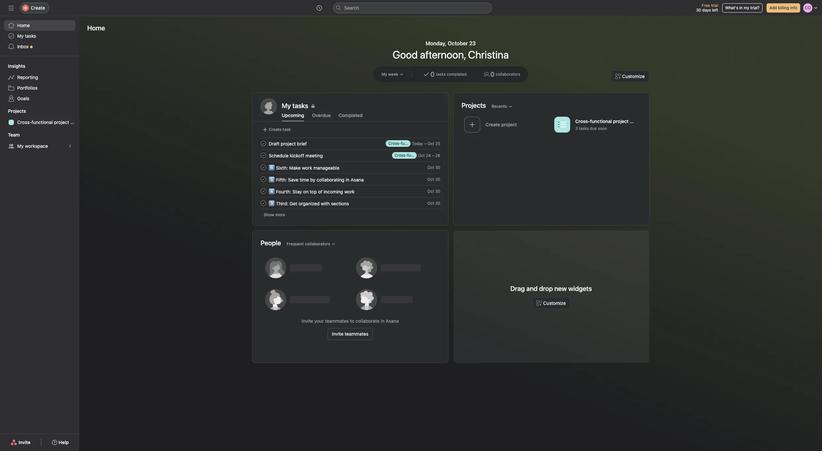 Task type: vqa. For each thing, say whether or not it's contained in the screenshot.
Tasks in My workspace
no



Task type: locate. For each thing, give the bounding box(es) containing it.
completed checkbox for schedule
[[259, 151, 267, 159]]

project inside cross-functional project plan 3 tasks due soon
[[613, 118, 629, 124]]

1 completed image from the top
[[259, 140, 267, 147]]

schedule
[[269, 153, 289, 158]]

cross- for cross-functional project plan 3 tasks due soon
[[575, 118, 590, 124]]

my inside dropdown button
[[382, 72, 387, 77]]

more
[[275, 212, 285, 217]]

functional
[[590, 118, 612, 124], [32, 119, 53, 125]]

upcoming button
[[282, 112, 304, 121]]

invite
[[302, 318, 313, 324], [332, 331, 344, 337], [19, 439, 30, 445]]

1 horizontal spatial functional
[[590, 118, 612, 124]]

projects down goals
[[8, 108, 26, 114]]

plan
[[630, 118, 639, 124], [70, 119, 79, 125]]

due
[[590, 126, 597, 131]]

completed checkbox left draft
[[259, 140, 267, 147]]

completed
[[447, 72, 467, 77]]

create inside dropdown button
[[31, 5, 45, 11]]

completed image for 4️⃣
[[259, 187, 267, 195]]

functional up teams "element"
[[32, 119, 53, 125]]

0 horizontal spatial plan
[[70, 119, 79, 125]]

0 vertical spatial asana
[[351, 177, 364, 182]]

teammates inside button
[[345, 331, 369, 337]]

completed checkbox left schedule
[[259, 151, 267, 159]]

create
[[31, 5, 45, 11], [269, 127, 282, 132]]

30 inside free trial 30 days left
[[696, 8, 701, 13]]

plan inside projects 'element'
[[70, 119, 79, 125]]

0 vertical spatial my
[[17, 33, 24, 39]]

0 vertical spatial customize button
[[611, 70, 649, 82]]

1 horizontal spatial invite
[[302, 318, 313, 324]]

0 horizontal spatial –
[[424, 141, 426, 146]]

create for create
[[31, 5, 45, 11]]

collaborators down christina
[[496, 72, 520, 77]]

1 vertical spatial completed checkbox
[[259, 175, 267, 183]]

drag and drop new widgets
[[511, 285, 592, 292]]

brief
[[297, 141, 307, 146]]

functional for cross-functional project plan 3 tasks due soon
[[590, 118, 612, 124]]

projects
[[462, 101, 486, 109], [8, 108, 26, 114]]

2 vertical spatial invite
[[19, 439, 30, 445]]

1 vertical spatial work
[[344, 189, 355, 194]]

fourth:
[[276, 189, 291, 194]]

1 horizontal spatial collaborators
[[496, 72, 520, 77]]

completed image left 5️⃣
[[259, 175, 267, 183]]

0 horizontal spatial invite
[[19, 439, 30, 445]]

functional up soon
[[590, 118, 612, 124]]

6️⃣
[[269, 165, 275, 170]]

completed image
[[259, 140, 267, 147], [259, 151, 267, 159], [259, 163, 267, 171], [259, 187, 267, 195]]

1 vertical spatial completed image
[[259, 199, 267, 207]]

completed image for schedule
[[259, 151, 267, 159]]

see details, my workspace image
[[68, 144, 72, 148]]

free
[[702, 3, 710, 8]]

invite teammates button
[[328, 328, 373, 340]]

customize
[[622, 73, 645, 79], [543, 300, 566, 306]]

home link
[[4, 20, 75, 31]]

1 completed checkbox from the top
[[259, 151, 267, 159]]

1 vertical spatial create
[[269, 127, 282, 132]]

0 left the tasks completed
[[431, 70, 435, 78]]

create inside button
[[269, 127, 282, 132]]

project for cross-functional project plan
[[54, 119, 69, 125]]

1 horizontal spatial 0
[[491, 70, 495, 78]]

0 horizontal spatial 0
[[431, 70, 435, 78]]

project inside cross-functional project plan link
[[54, 119, 69, 125]]

functional inside cross-functional project plan 3 tasks due soon
[[590, 118, 612, 124]]

0 horizontal spatial collaborators
[[305, 241, 330, 246]]

0 horizontal spatial customize button
[[532, 297, 570, 309]]

1 vertical spatial my
[[382, 72, 387, 77]]

oct 30 button for 6️⃣ sixth: make work manageable
[[427, 165, 440, 170]]

my inside teams "element"
[[17, 143, 24, 149]]

plan for cross-functional project plan
[[70, 119, 79, 125]]

task
[[283, 127, 291, 132]]

2 vertical spatial in
[[381, 318, 385, 324]]

– right today
[[424, 141, 426, 146]]

3 oct 30 from the top
[[427, 189, 440, 194]]

0 horizontal spatial cross-
[[17, 119, 32, 125]]

0 vertical spatial –
[[424, 141, 426, 146]]

0 vertical spatial work
[[302, 165, 312, 170]]

0 horizontal spatial home
[[17, 22, 30, 28]]

completed checkbox left 5️⃣
[[259, 175, 267, 183]]

1 horizontal spatial project
[[281, 141, 296, 146]]

asana
[[351, 177, 364, 182], [386, 318, 399, 324]]

collaborators
[[496, 72, 520, 77], [305, 241, 330, 246]]

asana right collaborate
[[386, 318, 399, 324]]

1 horizontal spatial –
[[432, 153, 434, 158]]

create left the task
[[269, 127, 282, 132]]

1 horizontal spatial asana
[[386, 318, 399, 324]]

work up the sections
[[344, 189, 355, 194]]

4 oct 30 button from the top
[[427, 201, 440, 205]]

tasks left the completed
[[436, 72, 446, 77]]

– right 24
[[432, 153, 434, 158]]

collaborators right frequent
[[305, 241, 330, 246]]

completed image
[[259, 175, 267, 183], [259, 199, 267, 207]]

4 oct 30 from the top
[[427, 201, 440, 205]]

completed image left 3️⃣
[[259, 199, 267, 207]]

create up home link
[[31, 5, 45, 11]]

drop
[[539, 285, 553, 292]]

4 completed checkbox from the top
[[259, 199, 267, 207]]

frequent collaborators
[[287, 241, 330, 246]]

2 completed checkbox from the top
[[259, 175, 267, 183]]

2 oct 30 button from the top
[[427, 177, 440, 182]]

in right collaborating
[[346, 177, 349, 182]]

2 horizontal spatial project
[[613, 118, 629, 124]]

collaborators inside "dropdown button"
[[305, 241, 330, 246]]

work right make
[[302, 165, 312, 170]]

0 vertical spatial teammates
[[325, 318, 349, 324]]

1 horizontal spatial customize button
[[611, 70, 649, 82]]

cross- inside cross-functional project plan 3 tasks due soon
[[575, 118, 590, 124]]

teammates left to
[[325, 318, 349, 324]]

completed checkbox left 4️⃣
[[259, 187, 267, 195]]

cross-
[[575, 118, 590, 124], [17, 119, 32, 125]]

manageable
[[313, 165, 339, 170]]

0 horizontal spatial functional
[[32, 119, 53, 125]]

3 oct 30 button from the top
[[427, 189, 440, 194]]

2 horizontal spatial in
[[740, 5, 743, 10]]

customize button
[[611, 70, 649, 82], [532, 297, 570, 309]]

cross- inside cross-functional project plan link
[[17, 119, 32, 125]]

2 completed image from the top
[[259, 151, 267, 159]]

1 oct 30 button from the top
[[427, 165, 440, 170]]

my tasks
[[17, 33, 36, 39]]

what's
[[725, 5, 738, 10]]

overdue
[[312, 112, 331, 118]]

in left my
[[740, 5, 743, 10]]

1 vertical spatial in
[[346, 177, 349, 182]]

functional for cross-functional project plan
[[32, 119, 53, 125]]

0 horizontal spatial asana
[[351, 177, 364, 182]]

1 vertical spatial invite
[[332, 331, 344, 337]]

tasks inside global 'element'
[[25, 33, 36, 39]]

30
[[696, 8, 701, 13], [435, 165, 440, 170], [435, 177, 440, 182], [435, 189, 440, 194], [435, 201, 440, 205]]

hide sidebar image
[[9, 5, 14, 11]]

in right collaborate
[[381, 318, 385, 324]]

–
[[424, 141, 426, 146], [432, 153, 434, 158]]

2 horizontal spatial invite
[[332, 331, 344, 337]]

1 vertical spatial teammates
[[345, 331, 369, 337]]

Completed checkbox
[[259, 151, 267, 159], [259, 175, 267, 183]]

tasks
[[25, 33, 36, 39], [436, 72, 446, 77], [579, 126, 589, 131]]

my workspace
[[17, 143, 48, 149]]

functional inside projects 'element'
[[32, 119, 53, 125]]

good
[[393, 48, 418, 61]]

team
[[8, 132, 20, 138]]

1 horizontal spatial work
[[344, 189, 355, 194]]

list image
[[558, 121, 566, 128]]

0 horizontal spatial work
[[302, 165, 312, 170]]

my left week on the top left
[[382, 72, 387, 77]]

1 vertical spatial customize
[[543, 300, 566, 306]]

1 vertical spatial –
[[432, 153, 434, 158]]

tasks up inbox
[[25, 33, 36, 39]]

3 completed image from the top
[[259, 163, 267, 171]]

oct 30 button
[[427, 165, 440, 170], [427, 177, 440, 182], [427, 189, 440, 194], [427, 201, 440, 205]]

3 completed checkbox from the top
[[259, 187, 267, 195]]

insights element
[[0, 60, 79, 105]]

3️⃣
[[269, 201, 275, 206]]

projects left recents
[[462, 101, 486, 109]]

oct 30 for 5️⃣ fifth: save time by collaborating in asana
[[427, 177, 440, 182]]

0 vertical spatial collaborators
[[496, 72, 520, 77]]

make
[[289, 165, 301, 170]]

1 completed image from the top
[[259, 175, 267, 183]]

0 horizontal spatial project
[[54, 119, 69, 125]]

plan inside cross-functional project plan 3 tasks due soon
[[630, 118, 639, 124]]

0 down christina
[[491, 70, 495, 78]]

cross- up '3'
[[575, 118, 590, 124]]

recents button
[[489, 102, 515, 111]]

2 completed image from the top
[[259, 199, 267, 207]]

my up inbox
[[17, 33, 24, 39]]

search
[[344, 5, 359, 11]]

completed image left schedule
[[259, 151, 267, 159]]

1 0 from the left
[[431, 70, 435, 78]]

create task button
[[261, 125, 293, 134]]

completed image left draft
[[259, 140, 267, 147]]

my workspace link
[[4, 141, 75, 151]]

completed image left 6️⃣
[[259, 163, 267, 171]]

my down team
[[17, 143, 24, 149]]

my inside global 'element'
[[17, 33, 24, 39]]

on
[[303, 189, 308, 194]]

completed image left 4️⃣
[[259, 187, 267, 195]]

1 horizontal spatial plan
[[630, 118, 639, 124]]

0 vertical spatial invite
[[302, 318, 313, 324]]

global element
[[0, 16, 79, 56]]

2 completed checkbox from the top
[[259, 163, 267, 171]]

home inside home link
[[17, 22, 30, 28]]

1 vertical spatial customize button
[[532, 297, 570, 309]]

oct 30 for 3️⃣ third: get organized with sections
[[427, 201, 440, 205]]

1 vertical spatial tasks
[[436, 72, 446, 77]]

2 vertical spatial tasks
[[579, 126, 589, 131]]

projects inside dropdown button
[[8, 108, 26, 114]]

1 oct 30 from the top
[[427, 165, 440, 170]]

cross- down projects dropdown button
[[17, 119, 32, 125]]

0 vertical spatial in
[[740, 5, 743, 10]]

Completed checkbox
[[259, 140, 267, 147], [259, 163, 267, 171], [259, 187, 267, 195], [259, 199, 267, 207]]

asana right collaborating
[[351, 177, 364, 182]]

christina
[[468, 48, 509, 61]]

30 for 5️⃣ fifth: save time by collaborating in asana
[[435, 177, 440, 182]]

invite your teammates to collaborate in asana
[[302, 318, 399, 324]]

2 horizontal spatial tasks
[[579, 126, 589, 131]]

0 vertical spatial create
[[31, 5, 45, 11]]

0 vertical spatial completed image
[[259, 175, 267, 183]]

completed checkbox left 6️⃣
[[259, 163, 267, 171]]

1 horizontal spatial create
[[269, 127, 282, 132]]

0 horizontal spatial create
[[31, 5, 45, 11]]

1 horizontal spatial customize
[[622, 73, 645, 79]]

4 completed image from the top
[[259, 187, 267, 195]]

tasks completed
[[436, 72, 467, 77]]

0 horizontal spatial customize
[[543, 300, 566, 306]]

frequent collaborators button
[[284, 239, 339, 248]]

completed checkbox for 6️⃣
[[259, 163, 267, 171]]

completed checkbox left 3️⃣
[[259, 199, 267, 207]]

0 vertical spatial tasks
[[25, 33, 36, 39]]

my
[[744, 5, 750, 10]]

draft project brief
[[269, 141, 307, 146]]

my week
[[382, 72, 398, 77]]

cross-functional project plan link
[[4, 117, 79, 128]]

teammates down to
[[345, 331, 369, 337]]

my tasks link
[[282, 101, 440, 110]]

oct for 6️⃣ sixth: make work manageable
[[427, 165, 434, 170]]

tasks right '3'
[[579, 126, 589, 131]]

invite for invite teammates
[[332, 331, 344, 337]]

meeting
[[305, 153, 323, 158]]

october
[[448, 40, 468, 46]]

week
[[388, 72, 398, 77]]

2 oct 30 from the top
[[427, 177, 440, 182]]

my
[[17, 33, 24, 39], [382, 72, 387, 77], [17, 143, 24, 149]]

0 vertical spatial completed checkbox
[[259, 151, 267, 159]]

1 completed checkbox from the top
[[259, 140, 267, 147]]

reporting link
[[4, 72, 75, 83]]

portfolios link
[[4, 83, 75, 93]]

in
[[740, 5, 743, 10], [346, 177, 349, 182], [381, 318, 385, 324]]

2 vertical spatial my
[[17, 143, 24, 149]]

2 0 from the left
[[491, 70, 495, 78]]

0 horizontal spatial projects
[[8, 108, 26, 114]]

fifth:
[[276, 177, 287, 182]]

1 vertical spatial collaborators
[[305, 241, 330, 246]]

incoming
[[324, 189, 343, 194]]

completed image for 5️⃣
[[259, 175, 267, 183]]

plan for cross-functional project plan 3 tasks due soon
[[630, 118, 639, 124]]

1 vertical spatial asana
[[386, 318, 399, 324]]

0 horizontal spatial tasks
[[25, 33, 36, 39]]

0
[[431, 70, 435, 78], [491, 70, 495, 78]]

1 horizontal spatial cross-
[[575, 118, 590, 124]]

free trial 30 days left
[[696, 3, 718, 13]]

my week button
[[379, 70, 407, 79]]

search button
[[333, 3, 492, 13]]



Task type: describe. For each thing, give the bounding box(es) containing it.
search list box
[[333, 3, 492, 13]]

soon
[[598, 126, 607, 131]]

recents
[[492, 104, 507, 109]]

insights button
[[0, 63, 25, 69]]

with
[[321, 201, 330, 206]]

30 for 3️⃣ third: get organized with sections
[[435, 201, 440, 205]]

collaborate
[[356, 318, 380, 324]]

0 for collaborators
[[491, 70, 495, 78]]

my tasks link
[[4, 31, 75, 41]]

sections
[[331, 201, 349, 206]]

show
[[264, 212, 274, 217]]

oct 30 for 6️⃣ sixth: make work manageable
[[427, 165, 440, 170]]

create button
[[20, 3, 49, 13]]

completed image for 6️⃣
[[259, 163, 267, 171]]

help
[[59, 439, 69, 445]]

30 for 6️⃣ sixth: make work manageable
[[435, 165, 440, 170]]

3
[[575, 126, 578, 131]]

create project
[[486, 122, 517, 127]]

of
[[318, 189, 322, 194]]

help button
[[48, 436, 73, 448]]

insights
[[8, 63, 25, 69]]

trial
[[711, 3, 718, 8]]

create project link
[[462, 114, 552, 136]]

project for cross-functional project plan 3 tasks due soon
[[613, 118, 629, 124]]

inbox link
[[4, 41, 75, 52]]

monday, october 23 good afternoon, christina
[[393, 40, 509, 61]]

your
[[315, 318, 324, 324]]

1 horizontal spatial projects
[[462, 101, 486, 109]]

invite for invite your teammates to collaborate in asana
[[302, 318, 313, 324]]

completed image for 3️⃣
[[259, 199, 267, 207]]

create for create task
[[269, 127, 282, 132]]

workspace
[[25, 143, 48, 149]]

0 vertical spatial customize
[[622, 73, 645, 79]]

5️⃣ fifth: save time by collaborating in asana
[[269, 177, 364, 182]]

completed checkbox for 5️⃣
[[259, 175, 267, 183]]

24
[[426, 153, 431, 158]]

add profile photo image
[[261, 99, 277, 114]]

my for my workspace
[[17, 143, 24, 149]]

completed checkbox for 3️⃣
[[259, 199, 267, 207]]

by
[[310, 177, 315, 182]]

what's in my trial? button
[[722, 3, 763, 13]]

completed button
[[339, 112, 363, 121]]

reporting
[[17, 74, 38, 80]]

oct 30 for 4️⃣ fourth: stay on top of incoming work
[[427, 189, 440, 194]]

completed image for draft
[[259, 140, 267, 147]]

kickoff
[[290, 153, 304, 158]]

30 for 4️⃣ fourth: stay on top of incoming work
[[435, 189, 440, 194]]

1 horizontal spatial in
[[381, 318, 385, 324]]

and
[[527, 285, 538, 292]]

upcoming
[[282, 112, 304, 118]]

26
[[435, 153, 440, 158]]

today
[[412, 141, 423, 146]]

add billing info button
[[767, 3, 801, 13]]

completed checkbox for draft
[[259, 140, 267, 147]]

teams element
[[0, 129, 79, 153]]

oct 30 button for 3️⃣ third: get organized with sections
[[427, 201, 440, 205]]

my for my tasks
[[17, 33, 24, 39]]

team button
[[0, 132, 20, 138]]

invite button
[[6, 436, 35, 448]]

add billing info
[[770, 5, 798, 10]]

cross-functional project plan
[[17, 119, 79, 125]]

draft
[[269, 141, 279, 146]]

monday,
[[426, 40, 447, 46]]

frequent
[[287, 241, 304, 246]]

to
[[350, 318, 354, 324]]

billing
[[778, 5, 789, 10]]

trial?
[[751, 5, 760, 10]]

cross- for cross-functional project plan
[[17, 119, 32, 125]]

collaborating
[[317, 177, 344, 182]]

1 horizontal spatial home
[[87, 24, 105, 32]]

completed
[[339, 112, 363, 118]]

left
[[712, 8, 718, 13]]

1 horizontal spatial tasks
[[436, 72, 446, 77]]

info
[[791, 5, 798, 10]]

my tasks
[[282, 102, 308, 109]]

in inside button
[[740, 5, 743, 10]]

my for my week
[[382, 72, 387, 77]]

third:
[[276, 201, 288, 206]]

create task
[[269, 127, 291, 132]]

6️⃣ sixth: make work manageable
[[269, 165, 339, 170]]

oct for 4️⃣ fourth: stay on top of incoming work
[[427, 189, 434, 194]]

oct 24 – 26
[[418, 153, 440, 158]]

completed checkbox for 4️⃣
[[259, 187, 267, 195]]

tasks inside cross-functional project plan 3 tasks due soon
[[579, 126, 589, 131]]

sixth:
[[276, 165, 288, 170]]

0 horizontal spatial in
[[346, 177, 349, 182]]

inbox
[[17, 44, 29, 49]]

get
[[290, 201, 297, 206]]

portfolios
[[17, 85, 38, 91]]

3️⃣ third: get organized with sections
[[269, 201, 349, 206]]

cross-functional project plan 3 tasks due soon
[[575, 118, 639, 131]]

0 for tasks completed
[[431, 70, 435, 78]]

history image
[[317, 5, 322, 11]]

show more button
[[261, 210, 288, 220]]

show more
[[264, 212, 285, 217]]

drag
[[511, 285, 525, 292]]

oct for 5️⃣ fifth: save time by collaborating in asana
[[427, 177, 434, 182]]

goals
[[17, 96, 29, 101]]

people
[[261, 239, 281, 247]]

projects button
[[0, 108, 26, 114]]

organized
[[298, 201, 320, 206]]

4️⃣ fourth: stay on top of incoming work
[[269, 189, 355, 194]]

afternoon,
[[420, 48, 466, 61]]

add
[[770, 5, 777, 10]]

oct 30 button for 5️⃣ fifth: save time by collaborating in asana
[[427, 177, 440, 182]]

goals link
[[4, 93, 75, 104]]

oct 30 button for 4️⃣ fourth: stay on top of incoming work
[[427, 189, 440, 194]]

what's in my trial?
[[725, 5, 760, 10]]

invite teammates
[[332, 331, 369, 337]]

new widgets
[[555, 285, 592, 292]]

overdue button
[[312, 112, 331, 121]]

projects element
[[0, 105, 79, 129]]

stay
[[292, 189, 302, 194]]

time
[[300, 177, 309, 182]]

oct for 3️⃣ third: get organized with sections
[[427, 201, 434, 205]]



